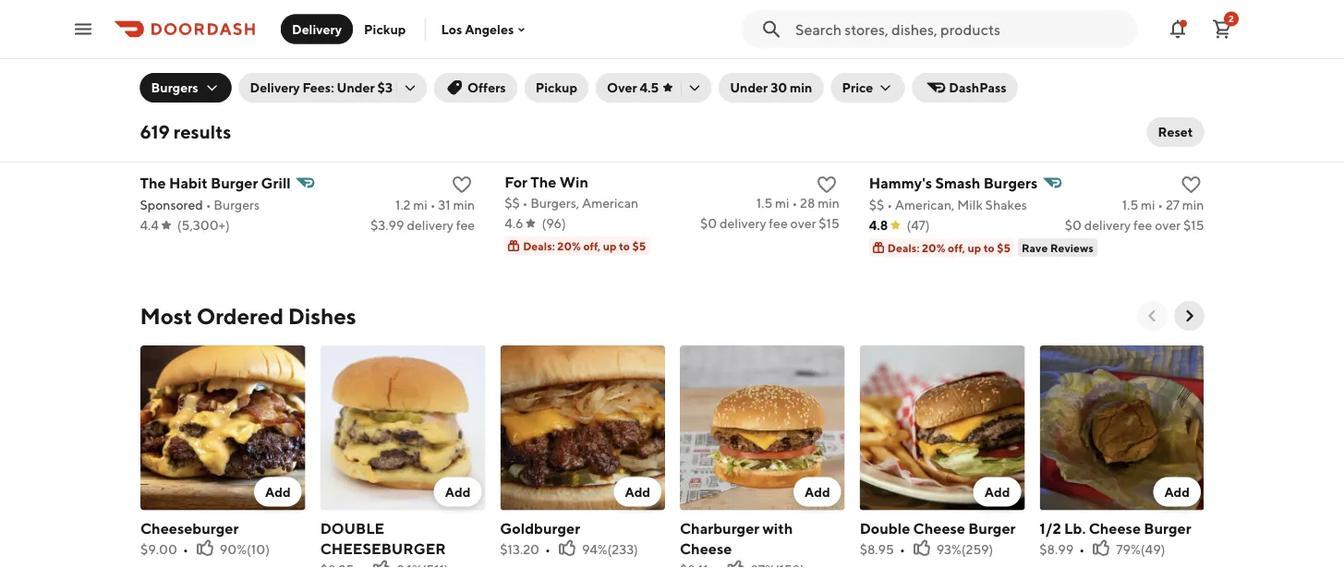 Task type: describe. For each thing, give the bounding box(es) containing it.
1 horizontal spatial deals:
[[888, 241, 920, 254]]

$​0 for 1.5 mi • 28 min
[[700, 216, 717, 231]]

under 30 min button
[[719, 73, 824, 103]]

win
[[560, 173, 588, 191]]

1 add from the left
[[265, 484, 290, 500]]

1.5 for 1.5 mi • 28 min
[[756, 195, 773, 211]]

$​0 delivery fee over $15 for 1.5 mi • 28 min
[[700, 216, 840, 231]]

$8.95 •
[[859, 542, 905, 557]]

$$ • burgers, american
[[505, 195, 639, 211]]

angeles
[[465, 21, 514, 37]]

Store search: begin typing to search for stores available on DoorDash text field
[[795, 19, 1126, 39]]

offers button
[[434, 73, 517, 103]]

$15 for 1.5 mi • 27 min
[[1184, 218, 1204, 233]]

burgers,
[[530, 195, 579, 211]]

burgers button
[[140, 73, 232, 103]]

$8.99 •
[[1039, 542, 1084, 557]]

charburger
[[680, 519, 759, 537]]

1 horizontal spatial off,
[[948, 241, 965, 254]]

reset button
[[1147, 117, 1204, 147]]

1 horizontal spatial cheese
[[913, 519, 965, 537]]

click to add this store to your saved list image for 27
[[1180, 174, 1202, 196]]

1.5 mi • 27 min
[[1122, 197, 1204, 212]]

27
[[1166, 197, 1180, 212]]

burger for habit
[[211, 174, 258, 192]]

$​0 delivery fee over $15 for 1.5 mi • 27 min
[[1065, 218, 1204, 233]]

previous button of carousel image
[[1143, 307, 1162, 325]]

min for 1.5 mi • 28 min
[[818, 195, 840, 211]]

delivery for hammy's smash burgers
[[1084, 218, 1131, 233]]

next button of carousel image
[[1180, 307, 1199, 325]]

min inside 'button'
[[790, 80, 813, 95]]

1/2
[[1039, 519, 1061, 537]]

pickup for the rightmost pickup button
[[536, 80, 578, 95]]

$$ • american, milk shakes
[[869, 197, 1027, 212]]

1 under from the left
[[337, 80, 375, 95]]

hammy's
[[869, 174, 932, 192]]

0 horizontal spatial pickup button
[[353, 14, 417, 44]]

delivery for delivery fees: under $3
[[250, 80, 300, 95]]

$13.20
[[500, 542, 539, 557]]

0 horizontal spatial the
[[140, 174, 166, 192]]

mi for the habit burger grill
[[413, 197, 428, 212]]

$15 for 1.5 mi • 28 min
[[819, 216, 840, 231]]

dishes
[[288, 303, 356, 329]]

$9.00 •
[[140, 542, 188, 557]]

0 horizontal spatial off,
[[583, 239, 601, 252]]

results
[[174, 121, 231, 143]]

• left 27
[[1158, 197, 1163, 212]]

$3.99 delivery fee
[[371, 218, 475, 233]]

burgers for hammy's smash burgers
[[984, 174, 1038, 192]]

burger for cheese
[[968, 519, 1015, 537]]

4.6
[[505, 216, 523, 231]]

most
[[140, 303, 192, 329]]

over 4.5 button
[[596, 73, 712, 103]]

reviews
[[1050, 241, 1094, 254]]

1 horizontal spatial mi
[[775, 195, 790, 211]]

fees:
[[303, 80, 334, 95]]

min for 1.5 mi • 27 min
[[1182, 197, 1204, 212]]

28
[[800, 195, 815, 211]]

• left 28
[[792, 195, 798, 211]]

2 add from the left
[[445, 484, 470, 500]]

los angeles button
[[441, 21, 529, 37]]

0 horizontal spatial $5
[[632, 239, 646, 252]]

• for $8.95 •
[[899, 542, 905, 557]]

1.5 mi • 28 min
[[756, 195, 840, 211]]

90%(10)
[[219, 542, 269, 557]]

4 add from the left
[[804, 484, 830, 500]]

double cheeseburger
[[320, 519, 445, 557]]

4.4
[[140, 218, 159, 233]]

1 horizontal spatial to
[[984, 241, 995, 254]]

smash
[[935, 174, 981, 192]]

charburger with cheese
[[680, 519, 793, 557]]

los
[[441, 21, 462, 37]]

3 add from the left
[[624, 484, 650, 500]]

sponsored • burgers
[[140, 197, 260, 212]]

habit
[[169, 174, 208, 192]]

under inside 'button'
[[730, 80, 768, 95]]

offers
[[467, 80, 506, 95]]

1.2 mi • 31 min
[[395, 197, 475, 212]]

1 horizontal spatial pickup button
[[525, 73, 589, 103]]

• for $$ • american, milk shakes
[[887, 197, 893, 212]]

los angeles
[[441, 21, 514, 37]]

$3
[[377, 80, 393, 95]]

over
[[607, 80, 637, 95]]

notification bell image
[[1167, 18, 1189, 40]]

under 30 min
[[730, 80, 813, 95]]

lb.
[[1064, 519, 1085, 537]]

burgers for sponsored • burgers
[[214, 197, 260, 212]]

rave reviews
[[1022, 241, 1094, 254]]

fee for the habit burger grill
[[456, 218, 475, 233]]

79%(49)
[[1116, 542, 1165, 557]]

ordered
[[197, 303, 284, 329]]

2 button
[[1204, 11, 1241, 48]]

• for $8.99 •
[[1079, 542, 1084, 557]]

the habit burger grill
[[140, 174, 291, 192]]

$$ for $$ • burgers, american
[[505, 195, 520, 211]]

delivery button
[[281, 14, 353, 44]]

4.8
[[869, 218, 888, 233]]

• for $9.00 •
[[182, 542, 188, 557]]

delivery for the habit burger grill
[[407, 218, 454, 233]]

93%(259)
[[936, 542, 993, 557]]

cheeseburger
[[140, 519, 238, 537]]

reset
[[1158, 124, 1193, 140]]

cheeseburger
[[320, 540, 445, 557]]

price button
[[831, 73, 905, 103]]

2
[[1229, 13, 1234, 24]]

price
[[842, 80, 873, 95]]

94%(233)
[[582, 542, 638, 557]]

$8.95
[[859, 542, 894, 557]]

30
[[771, 80, 787, 95]]

double
[[859, 519, 910, 537]]

1 horizontal spatial fee
[[769, 216, 788, 231]]

4.5
[[640, 80, 659, 95]]



Task type: vqa. For each thing, say whether or not it's contained in the screenshot.
'ACRES'
no



Task type: locate. For each thing, give the bounding box(es) containing it.
1.5 left 28
[[756, 195, 773, 211]]

0 vertical spatial pickup button
[[353, 14, 417, 44]]

619 results
[[140, 121, 231, 143]]

20%
[[557, 239, 581, 252], [922, 241, 946, 254]]

(96)
[[542, 216, 566, 231]]

1 horizontal spatial 20%
[[922, 241, 946, 254]]

1 items, open order cart image
[[1211, 18, 1233, 40]]

pickup
[[364, 21, 406, 36], [536, 80, 578, 95]]

$$ for $$ • american, milk shakes
[[869, 197, 884, 212]]

american
[[582, 195, 639, 211]]

1 horizontal spatial under
[[730, 80, 768, 95]]

$$ up the 4.8
[[869, 197, 884, 212]]

pickup for the left pickup button
[[364, 21, 406, 36]]

burgers
[[151, 80, 198, 95], [984, 174, 1038, 192], [214, 197, 260, 212]]

1 horizontal spatial over
[[1155, 218, 1181, 233]]

mi right 1.2
[[413, 197, 428, 212]]

• left 31
[[430, 197, 436, 212]]

rave
[[1022, 241, 1048, 254]]

$5 down american
[[632, 239, 646, 252]]

0 horizontal spatial over
[[790, 216, 816, 231]]

1 horizontal spatial $$
[[869, 197, 884, 212]]

burger
[[211, 174, 258, 192], [968, 519, 1015, 537], [1144, 519, 1191, 537]]

pickup up $3
[[364, 21, 406, 36]]

• up the 4.8
[[887, 197, 893, 212]]

$​0 delivery fee over $15 down 1.5 mi • 28 min
[[700, 216, 840, 231]]

20% down (47)
[[922, 241, 946, 254]]

0 horizontal spatial $15
[[819, 216, 840, 231]]

sponsored
[[140, 197, 203, 212]]

deals: down (96)
[[523, 239, 555, 252]]

double cheese burger
[[859, 519, 1015, 537]]

619
[[140, 121, 170, 143]]

off,
[[583, 239, 601, 252], [948, 241, 965, 254]]

$15 down 1.5 mi • 27 min
[[1184, 218, 1204, 233]]

min right 31
[[453, 197, 475, 212]]

5 add from the left
[[984, 484, 1010, 500]]

• down for
[[522, 195, 528, 211]]

with
[[762, 519, 793, 537]]

0 horizontal spatial burger
[[211, 174, 258, 192]]

dashpass
[[949, 80, 1007, 95]]

under left the 30 at top
[[730, 80, 768, 95]]

click to add this store to your saved list image for 28
[[816, 174, 838, 196]]

deals: 20% off, up to $5
[[523, 239, 646, 252], [888, 241, 1011, 254]]

over down 28
[[790, 216, 816, 231]]

1 horizontal spatial delivery
[[720, 216, 766, 231]]

to down american
[[619, 239, 630, 252]]

over down 1.5 mi • 27 min
[[1155, 218, 1181, 233]]

deals: 20% off, up to $5 down (96)
[[523, 239, 646, 252]]

min right the 30 at top
[[790, 80, 813, 95]]

$13.20 •
[[500, 542, 550, 557]]

0 horizontal spatial mi
[[413, 197, 428, 212]]

pickup button up $3
[[353, 14, 417, 44]]

deals:
[[523, 239, 555, 252], [888, 241, 920, 254]]

the up burgers, at top
[[531, 173, 557, 191]]

1 horizontal spatial 1.5
[[1122, 197, 1138, 212]]

delivery
[[292, 21, 342, 36], [250, 80, 300, 95]]

over for 28
[[790, 216, 816, 231]]

click to add this store to your saved list image
[[451, 174, 473, 196]]

0 horizontal spatial deals:
[[523, 239, 555, 252]]

delivery up reviews
[[1084, 218, 1131, 233]]

1 horizontal spatial burger
[[968, 519, 1015, 537]]

pickup button
[[353, 14, 417, 44], [525, 73, 589, 103]]

under left $3
[[337, 80, 375, 95]]

0 horizontal spatial 20%
[[557, 239, 581, 252]]

1 horizontal spatial $​0
[[1065, 218, 1082, 233]]

1.5 for 1.5 mi • 27 min
[[1122, 197, 1138, 212]]

to
[[619, 239, 630, 252], [984, 241, 995, 254]]

over
[[790, 216, 816, 231], [1155, 218, 1181, 233]]

$​0 for 1.5 mi • 27 min
[[1065, 218, 1082, 233]]

2 vertical spatial burgers
[[214, 197, 260, 212]]

20% down (96)
[[557, 239, 581, 252]]

delivery fees: under $3
[[250, 80, 393, 95]]

0 vertical spatial burgers
[[151, 80, 198, 95]]

min for 1.2 mi • 31 min
[[453, 197, 475, 212]]

mi for hammy's smash burgers
[[1141, 197, 1155, 212]]

mi
[[775, 195, 790, 211], [413, 197, 428, 212], [1141, 197, 1155, 212]]

fee
[[769, 216, 788, 231], [456, 218, 475, 233], [1134, 218, 1152, 233]]

grill
[[261, 174, 291, 192]]

$​0 delivery fee over $15 down 1.5 mi • 27 min
[[1065, 218, 1204, 233]]

1 horizontal spatial the
[[531, 173, 557, 191]]

0 horizontal spatial $$
[[505, 195, 520, 211]]

cheese up 93%(259)
[[913, 519, 965, 537]]

0 horizontal spatial 1.5
[[756, 195, 773, 211]]

off, down $$ • american, milk shakes
[[948, 241, 965, 254]]

0 horizontal spatial burgers
[[151, 80, 198, 95]]

1 horizontal spatial $​0 delivery fee over $15
[[1065, 218, 1204, 233]]

burgers up shakes
[[984, 174, 1038, 192]]

delivery inside delivery button
[[292, 21, 342, 36]]

click to add this store to your saved list image
[[816, 174, 838, 196], [1180, 174, 1202, 196]]

deals: down (47)
[[888, 241, 920, 254]]

1 horizontal spatial $15
[[1184, 218, 1204, 233]]

1 horizontal spatial $5
[[997, 241, 1011, 254]]

open menu image
[[72, 18, 94, 40]]

1 vertical spatial burgers
[[984, 174, 1038, 192]]

1 horizontal spatial burgers
[[214, 197, 260, 212]]

pickup left "over"
[[536, 80, 578, 95]]

0 vertical spatial delivery
[[292, 21, 342, 36]]

burger up sponsored • burgers
[[211, 174, 258, 192]]

0 horizontal spatial to
[[619, 239, 630, 252]]

$3.99
[[371, 218, 404, 233]]

$15
[[819, 216, 840, 231], [1184, 218, 1204, 233]]

2 under from the left
[[730, 80, 768, 95]]

cheese down charburger
[[680, 540, 732, 557]]

• for $$ • burgers, american
[[522, 195, 528, 211]]

• for sponsored • burgers
[[206, 197, 211, 212]]

$15 down 1.5 mi • 28 min
[[819, 216, 840, 231]]

fee down 1.5 mi • 27 min
[[1134, 218, 1152, 233]]

american,
[[895, 197, 955, 212]]

click to add this store to your saved list image up 1.5 mi • 27 min
[[1180, 174, 1202, 196]]

1 horizontal spatial pickup
[[536, 80, 578, 95]]

1 horizontal spatial up
[[968, 241, 981, 254]]

$​0 delivery fee over $15
[[700, 216, 840, 231], [1065, 218, 1204, 233]]

0 vertical spatial pickup
[[364, 21, 406, 36]]

0 horizontal spatial delivery
[[407, 218, 454, 233]]

for
[[505, 173, 528, 191]]

over 4.5
[[607, 80, 659, 95]]

1/2 lb. cheese burger
[[1039, 519, 1191, 537]]

$5
[[632, 239, 646, 252], [997, 241, 1011, 254]]

most ordered dishes
[[140, 303, 356, 329]]

• up "(5,300+)"
[[206, 197, 211, 212]]

mi left 27
[[1141, 197, 1155, 212]]

0 horizontal spatial up
[[603, 239, 617, 252]]

min right 28
[[818, 195, 840, 211]]

1 horizontal spatial deals: 20% off, up to $5
[[888, 241, 1011, 254]]

up down american
[[603, 239, 617, 252]]

off, down american
[[583, 239, 601, 252]]

the
[[531, 173, 557, 191], [140, 174, 166, 192]]

fee down 1.5 mi • 28 min
[[769, 216, 788, 231]]

for the win
[[505, 173, 588, 191]]

delivery for delivery
[[292, 21, 342, 36]]

2 horizontal spatial delivery
[[1084, 218, 1131, 233]]

burgers up the 619 results
[[151, 80, 198, 95]]

fee down 1.2 mi • 31 min
[[456, 218, 475, 233]]

1 vertical spatial pickup button
[[525, 73, 589, 103]]

delivery down 1.2 mi • 31 min
[[407, 218, 454, 233]]

$9.00
[[140, 542, 177, 557]]

min right 27
[[1182, 197, 1204, 212]]

dashpass button
[[912, 73, 1018, 103]]

mi left 28
[[775, 195, 790, 211]]

cheese inside charburger with cheese
[[680, 540, 732, 557]]

1 click to add this store to your saved list image from the left
[[816, 174, 838, 196]]

$5 left 'rave'
[[997, 241, 1011, 254]]

delivery left the fees:
[[250, 80, 300, 95]]

2 horizontal spatial burger
[[1144, 519, 1191, 537]]

1 horizontal spatial click to add this store to your saved list image
[[1180, 174, 1202, 196]]

•
[[522, 195, 528, 211], [792, 195, 798, 211], [206, 197, 211, 212], [430, 197, 436, 212], [887, 197, 893, 212], [1158, 197, 1163, 212], [182, 542, 188, 557], [545, 542, 550, 557], [899, 542, 905, 557], [1079, 542, 1084, 557]]

$8.99
[[1039, 542, 1073, 557]]

over for 27
[[1155, 218, 1181, 233]]

delivery
[[720, 216, 766, 231], [407, 218, 454, 233], [1084, 218, 1131, 233]]

fee for hammy's smash burgers
[[1134, 218, 1152, 233]]

burger up 79%(49)
[[1144, 519, 1191, 537]]

cheese for charburger with cheese
[[680, 540, 732, 557]]

0 horizontal spatial under
[[337, 80, 375, 95]]

to left 'rave'
[[984, 241, 995, 254]]

$$
[[505, 195, 520, 211], [869, 197, 884, 212]]

0 horizontal spatial fee
[[456, 218, 475, 233]]

1 vertical spatial delivery
[[250, 80, 300, 95]]

double
[[320, 519, 384, 537]]

0 horizontal spatial $​0 delivery fee over $15
[[700, 216, 840, 231]]

0 horizontal spatial click to add this store to your saved list image
[[816, 174, 838, 196]]

• down "goldburger"
[[545, 542, 550, 557]]

pickup button left "over"
[[525, 73, 589, 103]]

2 horizontal spatial cheese
[[1089, 519, 1141, 537]]

(47)
[[907, 218, 930, 233]]

deals: 20% off, up to $5 down (47)
[[888, 241, 1011, 254]]

2 horizontal spatial mi
[[1141, 197, 1155, 212]]

hammy's smash burgers
[[869, 174, 1038, 192]]

up down the milk
[[968, 241, 981, 254]]

31
[[438, 197, 451, 212]]

burgers down the habit burger grill
[[214, 197, 260, 212]]

• down the cheeseburger
[[182, 542, 188, 557]]

cheese up 79%(49)
[[1089, 519, 1141, 537]]

cheese for 1/2 lb. cheese burger
[[1089, 519, 1141, 537]]

2 horizontal spatial burgers
[[984, 174, 1038, 192]]

up
[[603, 239, 617, 252], [968, 241, 981, 254]]

1.2
[[395, 197, 411, 212]]

the up sponsored
[[140, 174, 166, 192]]

• right $8.95
[[899, 542, 905, 557]]

(5,300+)
[[177, 218, 230, 233]]

goldburger
[[500, 519, 580, 537]]

burger up 93%(259)
[[968, 519, 1015, 537]]

2 click to add this store to your saved list image from the left
[[1180, 174, 1202, 196]]

6 add from the left
[[1164, 484, 1189, 500]]

0 horizontal spatial deals: 20% off, up to $5
[[523, 239, 646, 252]]

burgers inside button
[[151, 80, 198, 95]]

shakes
[[985, 197, 1027, 212]]

$$ up 4.6
[[505, 195, 520, 211]]

click to add this store to your saved list image right 28
[[816, 174, 838, 196]]

• for $13.20 •
[[545, 542, 550, 557]]

milk
[[957, 197, 983, 212]]

cheese
[[913, 519, 965, 537], [1089, 519, 1141, 537], [680, 540, 732, 557]]

2 horizontal spatial fee
[[1134, 218, 1152, 233]]

0 horizontal spatial $​0
[[700, 216, 717, 231]]

0 horizontal spatial pickup
[[364, 21, 406, 36]]

1.5 left 27
[[1122, 197, 1138, 212]]

0 horizontal spatial cheese
[[680, 540, 732, 557]]

delivery down 1.5 mi • 28 min
[[720, 216, 766, 231]]

1 vertical spatial pickup
[[536, 80, 578, 95]]

add
[[265, 484, 290, 500], [445, 484, 470, 500], [624, 484, 650, 500], [804, 484, 830, 500], [984, 484, 1010, 500], [1164, 484, 1189, 500]]

• down lb. at the right of the page
[[1079, 542, 1084, 557]]

delivery up the fees:
[[292, 21, 342, 36]]



